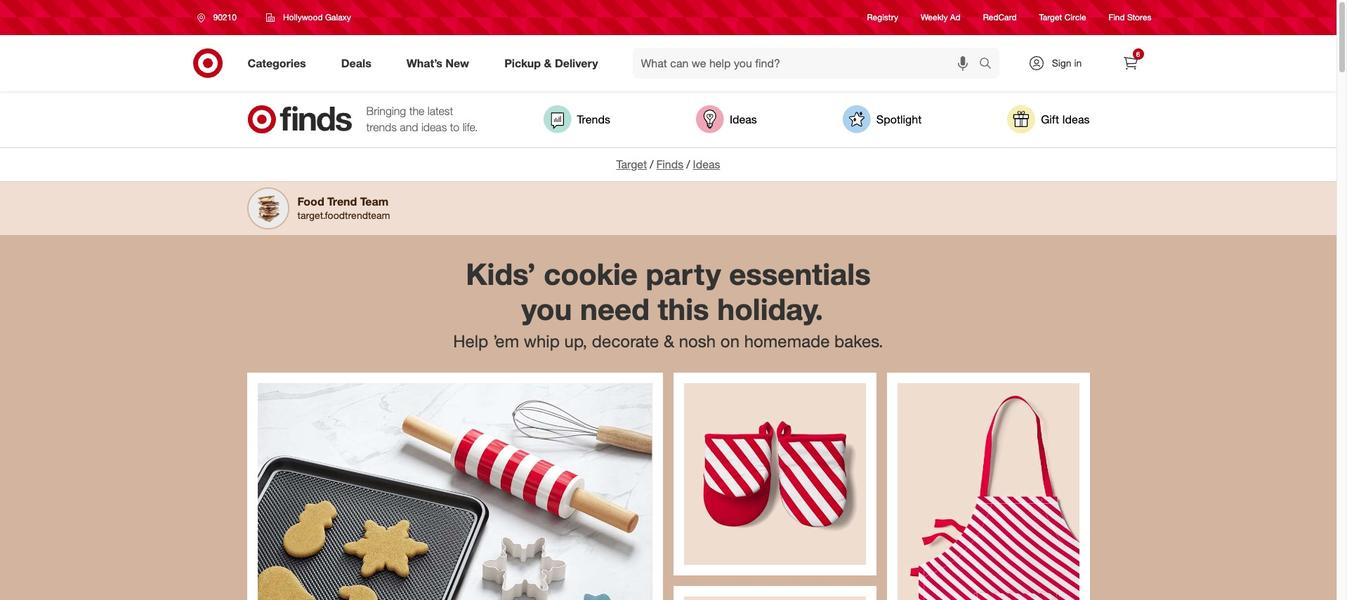 Task type: describe. For each thing, give the bounding box(es) containing it.
sign
[[1052, 57, 1072, 69]]

find stores
[[1109, 12, 1152, 23]]

weekly
[[921, 12, 948, 23]]

finds link
[[657, 157, 684, 171]]

up,
[[565, 331, 587, 352]]

team
[[360, 195, 389, 209]]

target for target circle
[[1040, 12, 1063, 23]]

bringing
[[366, 104, 406, 118]]

gift ideas
[[1041, 112, 1090, 126]]

gift ideas link
[[1008, 105, 1090, 133]]

deals link
[[329, 48, 389, 79]]

what's new
[[407, 56, 469, 70]]

what's new link
[[395, 48, 487, 79]]

1 / from the left
[[650, 157, 654, 171]]

gift
[[1041, 112, 1060, 126]]

kids' cookie party essentials you need this holiday. help 'em whip up, decorate & nosh on homemade bakes.
[[453, 256, 888, 352]]

1 vertical spatial ideas link
[[693, 157, 721, 171]]

find
[[1109, 12, 1125, 23]]

hollywood galaxy button
[[257, 5, 360, 30]]

kids'
[[466, 256, 536, 292]]

weekly ad
[[921, 12, 961, 23]]

categories
[[248, 56, 306, 70]]

essentials
[[729, 256, 871, 292]]

cookie
[[544, 256, 638, 292]]

target finds image
[[247, 105, 352, 133]]

the
[[409, 104, 425, 118]]

circle
[[1065, 12, 1087, 23]]

search
[[973, 57, 1007, 71]]

registry
[[867, 12, 899, 23]]

find stores link
[[1109, 12, 1152, 24]]

on
[[721, 331, 740, 352]]

you
[[522, 292, 572, 328]]

this
[[658, 292, 709, 328]]

& inside kids' cookie party essentials you need this holiday. help 'em whip up, decorate & nosh on homemade bakes.
[[664, 331, 675, 352]]

trends
[[366, 120, 397, 134]]

party
[[646, 256, 721, 292]]

redcard link
[[983, 12, 1017, 24]]

What can we help you find? suggestions appear below search field
[[633, 48, 983, 79]]

0 vertical spatial ideas link
[[696, 105, 757, 133]]

homemade
[[745, 331, 830, 352]]

in
[[1075, 57, 1082, 69]]

pickup & delivery
[[505, 56, 598, 70]]

redcard
[[983, 12, 1017, 23]]

'em
[[493, 331, 519, 352]]

latest
[[428, 104, 453, 118]]

new
[[446, 56, 469, 70]]

food trend team target.foodtrendteam
[[298, 195, 390, 221]]

6
[[1137, 50, 1141, 58]]

what's
[[407, 56, 443, 70]]

decorate
[[592, 331, 659, 352]]

categories link
[[236, 48, 324, 79]]

trend
[[327, 195, 357, 209]]

ideas
[[421, 120, 447, 134]]



Task type: vqa. For each thing, say whether or not it's contained in the screenshot.
third Women's from right
no



Task type: locate. For each thing, give the bounding box(es) containing it.
2 horizontal spatial ideas
[[1063, 112, 1090, 126]]

stores
[[1128, 12, 1152, 23]]

bringing the latest trends and ideas to life.
[[366, 104, 478, 134]]

help
[[453, 331, 488, 352]]

1 horizontal spatial target
[[1040, 12, 1063, 23]]

ideas
[[730, 112, 757, 126], [1063, 112, 1090, 126], [693, 157, 721, 171]]

1 horizontal spatial /
[[687, 157, 690, 171]]

delivery
[[555, 56, 598, 70]]

1 horizontal spatial &
[[664, 331, 675, 352]]

need
[[580, 292, 650, 328]]

and
[[400, 120, 418, 134]]

target circle
[[1040, 12, 1087, 23]]

2 / from the left
[[687, 157, 690, 171]]

ideas link
[[696, 105, 757, 133], [693, 157, 721, 171]]

& left 'nosh' at the bottom
[[664, 331, 675, 352]]

to
[[450, 120, 460, 134]]

ad
[[950, 12, 961, 23]]

1 horizontal spatial ideas
[[730, 112, 757, 126]]

trends link
[[543, 105, 611, 133]]

target circle link
[[1040, 12, 1087, 24]]

90210
[[213, 12, 237, 22]]

0 horizontal spatial &
[[544, 56, 552, 70]]

food
[[298, 195, 324, 209]]

galaxy
[[325, 12, 351, 22]]

0 horizontal spatial ideas
[[693, 157, 721, 171]]

/ right finds link
[[687, 157, 690, 171]]

sign in
[[1052, 57, 1082, 69]]

0 vertical spatial target
[[1040, 12, 1063, 23]]

90210 button
[[188, 5, 251, 30]]

target.foodtrendteam
[[298, 209, 390, 221]]

nosh
[[679, 331, 716, 352]]

holiday.
[[718, 292, 824, 328]]

target / finds / ideas
[[617, 157, 721, 171]]

hollywood galaxy
[[283, 12, 351, 22]]

0 horizontal spatial /
[[650, 157, 654, 171]]

deals
[[341, 56, 372, 70]]

/
[[650, 157, 654, 171], [687, 157, 690, 171]]

1 vertical spatial target
[[617, 157, 647, 171]]

target left circle
[[1040, 12, 1063, 23]]

0 horizontal spatial target
[[617, 157, 647, 171]]

6 link
[[1115, 48, 1146, 79]]

bakes.
[[835, 331, 884, 352]]

search button
[[973, 48, 1007, 82]]

1 vertical spatial &
[[664, 331, 675, 352]]

spotlight link
[[843, 105, 922, 133]]

/ left finds
[[650, 157, 654, 171]]

life.
[[463, 120, 478, 134]]

finds
[[657, 157, 684, 171]]

target.foodtrendteam avatar image image
[[248, 189, 288, 228]]

target left finds
[[617, 157, 647, 171]]

weekly ad link
[[921, 12, 961, 24]]

target
[[1040, 12, 1063, 23], [617, 157, 647, 171]]

0 vertical spatial &
[[544, 56, 552, 70]]

spotlight
[[877, 112, 922, 126]]

target for target / finds / ideas
[[617, 157, 647, 171]]

pickup
[[505, 56, 541, 70]]

sign in link
[[1016, 48, 1104, 79]]

whip
[[524, 331, 560, 352]]

trends
[[577, 112, 611, 126]]

ideas inside "link"
[[1063, 112, 1090, 126]]

target link
[[617, 157, 647, 171]]

hollywood
[[283, 12, 323, 22]]

& right the pickup
[[544, 56, 552, 70]]

pickup & delivery link
[[493, 48, 616, 79]]

&
[[544, 56, 552, 70], [664, 331, 675, 352]]

registry link
[[867, 12, 899, 24]]



